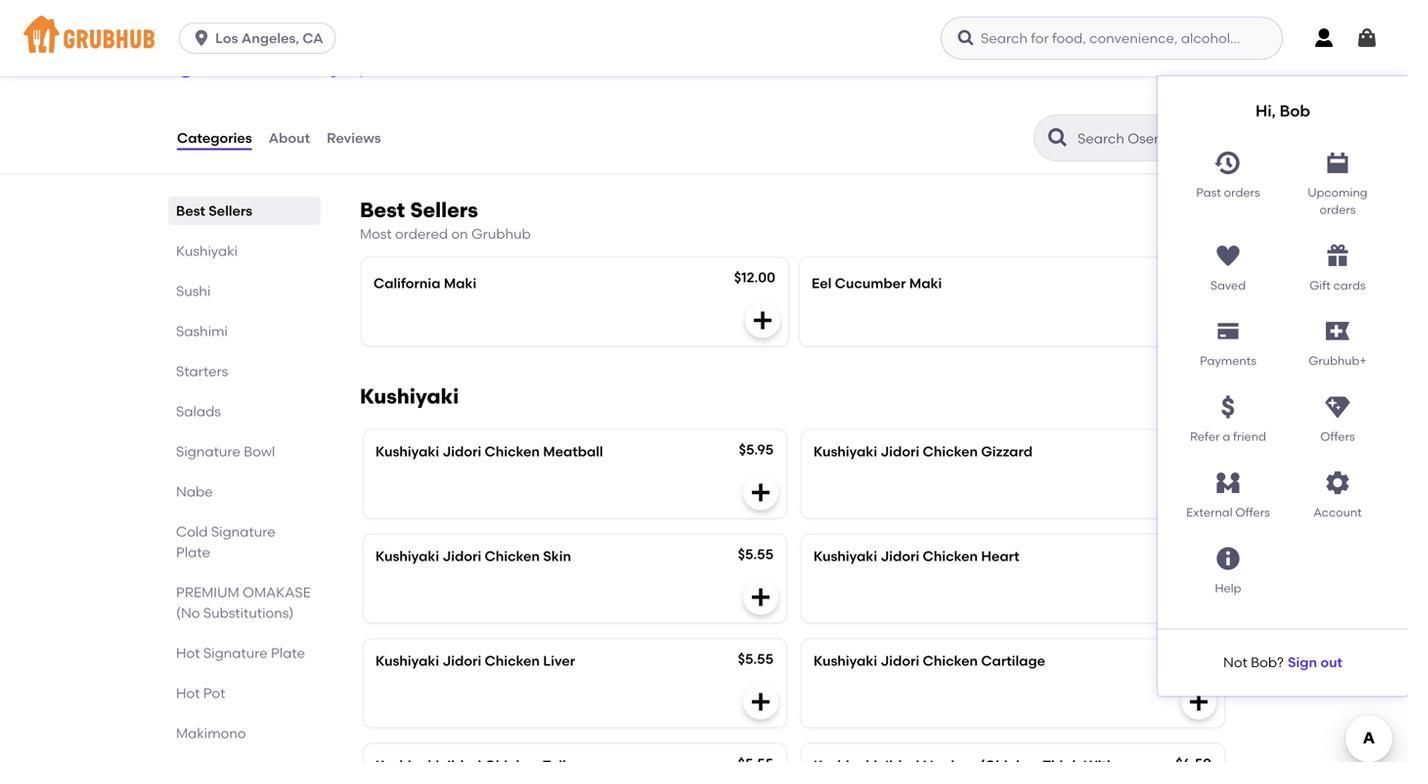 Task type: locate. For each thing, give the bounding box(es) containing it.
svg image inside upcoming orders link
[[1324, 149, 1352, 177]]

1 horizontal spatial plate
[[271, 645, 305, 661]]

makimono
[[176, 725, 246, 742]]

1 vertical spatial plate
[[271, 645, 305, 661]]

chicken for heart
[[923, 548, 978, 564]]

1 vertical spatial $5.55
[[738, 546, 774, 562]]

1 hot from the top
[[176, 645, 200, 661]]

0 vertical spatial orders
[[1224, 185, 1261, 200]]

0 horizontal spatial sellers
[[209, 203, 253, 219]]

0 horizontal spatial plate
[[176, 544, 210, 561]]

svg image inside offers link
[[1324, 393, 1352, 421]]

orders inside upcoming orders
[[1320, 202, 1356, 217]]

maki down on
[[444, 275, 477, 291]]

1 horizontal spatial bob
[[1280, 101, 1311, 120]]

refer a friend button
[[1174, 386, 1283, 446]]

35–50 min option group
[[176, 0, 512, 36]]

1 vertical spatial offers
[[1236, 505, 1270, 519]]

jidori for meatball
[[443, 443, 482, 460]]

bob right hi,
[[1280, 101, 1311, 120]]

jidori for liver
[[443, 652, 482, 669]]

reviews button
[[326, 103, 382, 173]]

kushiyaki jidori chicken liver
[[376, 652, 575, 669]]

kushiyaki for kushiyaki jidori chicken skin
[[376, 548, 439, 564]]

grubhub+
[[1309, 354, 1367, 368]]

signature for hot
[[203, 645, 268, 661]]

best inside the best sellers most ordered on grubhub
[[360, 198, 405, 223]]

$5.55 for skin
[[738, 546, 774, 562]]

1 horizontal spatial best
[[360, 198, 405, 223]]

kushiyaki jidori chicken cartilage
[[814, 652, 1046, 669]]

cards
[[1334, 278, 1366, 292]]

angeles,
[[241, 30, 299, 46]]

0 horizontal spatial bob
[[1251, 654, 1277, 671]]

hot for hot signature plate
[[176, 645, 200, 661]]

best down categories button
[[176, 203, 205, 219]]

sellers up on
[[410, 198, 478, 223]]

bob for hi,
[[1280, 101, 1311, 120]]

0 horizontal spatial best
[[176, 203, 205, 219]]

cold signature plate
[[176, 523, 276, 561]]

about
[[269, 130, 310, 146]]

chicken left heart
[[923, 548, 978, 564]]

sellers for best sellers
[[209, 203, 253, 219]]

sellers inside the best sellers most ordered on grubhub
[[410, 198, 478, 223]]

Search Osen Izakaya (Sunset Blvd) search field
[[1076, 129, 1226, 148]]

plate down cold at the left
[[176, 544, 210, 561]]

best for best sellers most ordered on grubhub
[[360, 198, 405, 223]]

0 vertical spatial hot
[[176, 645, 200, 661]]

svg image inside the saved "link"
[[1215, 242, 1242, 269]]

offers down partnership icon
[[1236, 505, 1270, 519]]

external offers
[[1187, 505, 1270, 519]]

chicken left cartilage
[[923, 652, 978, 669]]

jidori for heart
[[881, 548, 920, 564]]

0 horizontal spatial orders
[[1224, 185, 1261, 200]]

2 vertical spatial signature
[[203, 645, 268, 661]]

california
[[374, 275, 441, 291]]

0 vertical spatial offers
[[1321, 430, 1355, 444]]

best up most at the left top
[[360, 198, 405, 223]]

chicken inside kushiyaki jidori chicken heart button
[[923, 548, 978, 564]]

sellers
[[410, 198, 478, 223], [209, 203, 253, 219]]

Search for food, convenience, alcohol... search field
[[941, 17, 1283, 60]]

0 vertical spatial plate
[[176, 544, 210, 561]]

chicken left liver
[[485, 652, 540, 669]]

not
[[1224, 654, 1248, 671]]

chicken for skin
[[485, 548, 540, 564]]

main navigation navigation
[[0, 0, 1409, 696]]

upcoming orders link
[[1283, 141, 1393, 218]]

liver
[[543, 652, 575, 669]]

svg image for gift cards
[[1324, 242, 1352, 269]]

hot
[[176, 645, 200, 661], [176, 685, 200, 701]]

orders
[[1224, 185, 1261, 200], [1320, 202, 1356, 217]]

search icon image
[[1047, 126, 1070, 150]]

signature
[[176, 443, 240, 460], [211, 523, 276, 540], [203, 645, 268, 661]]

chicken for cartilage
[[923, 652, 978, 669]]

orders right past
[[1224, 185, 1261, 200]]

plate down substitutions)
[[271, 645, 305, 661]]

best for best sellers
[[176, 203, 205, 219]]

past
[[1197, 185, 1222, 200]]

partnership icon image
[[1215, 469, 1242, 496]]

orders down 'upcoming'
[[1320, 202, 1356, 217]]

1 vertical spatial orders
[[1320, 202, 1356, 217]]

$12.00
[[734, 269, 776, 286]]

?
[[1277, 654, 1284, 671]]

svg image
[[1215, 149, 1242, 177], [1324, 149, 1352, 177], [1215, 242, 1242, 269], [1324, 242, 1352, 269], [751, 308, 775, 332], [1215, 318, 1242, 345], [749, 585, 773, 609]]

0 horizontal spatial maki
[[444, 275, 477, 291]]

$5.95
[[739, 441, 774, 458]]

maki right cucumber on the top right of page
[[910, 275, 942, 291]]

offers
[[1321, 430, 1355, 444], [1236, 505, 1270, 519]]

chicken inside kushiyaki jidori chicken cartilage button
[[923, 652, 978, 669]]

a
[[1223, 430, 1231, 444]]

categories
[[177, 130, 252, 146]]

chicken
[[485, 443, 540, 460], [923, 443, 978, 460], [485, 548, 540, 564], [923, 548, 978, 564], [485, 652, 540, 669], [923, 652, 978, 669]]

svg image inside past orders link
[[1215, 149, 1242, 177]]

0 horizontal spatial offers
[[1236, 505, 1270, 519]]

2 hot from the top
[[176, 685, 200, 701]]

2 vertical spatial $5.55
[[738, 650, 774, 667]]

chicken left meatball
[[485, 443, 540, 460]]

refer a friend
[[1191, 430, 1267, 444]]

signature down substitutions)
[[203, 645, 268, 661]]

out
[[1321, 654, 1343, 671]]

skin
[[543, 548, 571, 564]]

$5.55
[[1176, 441, 1212, 458], [738, 546, 774, 562], [738, 650, 774, 667]]

1 vertical spatial hot
[[176, 685, 200, 701]]

pot
[[203, 685, 225, 701]]

premium omakase (no substitutions)
[[176, 584, 311, 621]]

1 vertical spatial signature
[[211, 523, 276, 540]]

min
[[267, 12, 288, 27]]

svg image for saved
[[1215, 242, 1242, 269]]

saved
[[1211, 278, 1246, 292]]

kushiyaki jidori chicken cartilage button
[[802, 639, 1225, 727]]

hot left pot
[[176, 685, 200, 701]]

svg image for upcoming orders
[[1324, 149, 1352, 177]]

jidori for cartilage
[[881, 652, 920, 669]]

orders for upcoming orders
[[1320, 202, 1356, 217]]

1 vertical spatial bob
[[1251, 654, 1277, 671]]

signature right cold at the left
[[211, 523, 276, 540]]

premium
[[176, 584, 239, 601]]

jidori
[[443, 443, 482, 460], [881, 443, 920, 460], [443, 548, 482, 564], [881, 548, 920, 564], [443, 652, 482, 669], [881, 652, 920, 669]]

eel
[[812, 275, 832, 291]]

kushiyaki
[[176, 243, 238, 259], [360, 384, 459, 409], [376, 443, 439, 460], [814, 443, 878, 460], [376, 548, 439, 564], [814, 548, 878, 564], [376, 652, 439, 669], [814, 652, 878, 669]]

account
[[1314, 505, 1362, 519]]

chicken left skin
[[485, 548, 540, 564]]

meatball
[[543, 443, 603, 460]]

nabe
[[176, 483, 213, 500]]

salads
[[176, 403, 221, 420]]

plate inside the cold signature plate
[[176, 544, 210, 561]]

start
[[293, 61, 326, 78]]

start group order button
[[270, 52, 408, 87]]

offers inside offers link
[[1321, 430, 1355, 444]]

1 horizontal spatial orders
[[1320, 202, 1356, 217]]

plate
[[176, 544, 210, 561], [271, 645, 305, 661]]

offers link
[[1283, 386, 1393, 446]]

bob right not
[[1251, 654, 1277, 671]]

kushiyaki for kushiyaki jidori chicken meatball
[[376, 443, 439, 460]]

svg image for payments
[[1215, 318, 1242, 345]]

svg image
[[1313, 26, 1336, 50], [1356, 26, 1379, 50], [192, 28, 211, 48], [957, 28, 976, 48], [176, 60, 196, 79], [1215, 393, 1242, 421], [1324, 393, 1352, 421], [1324, 469, 1352, 496], [749, 481, 773, 504], [1188, 481, 1211, 504], [1215, 545, 1242, 572], [749, 690, 773, 713], [1188, 690, 1211, 713]]

hot down (no
[[176, 645, 200, 661]]

preorder
[[200, 61, 258, 78]]

sellers down categories button
[[209, 203, 253, 219]]

substitutions)
[[203, 605, 294, 621]]

grubhub plus flag logo image
[[1326, 322, 1350, 341]]

chicken left gizzard
[[923, 443, 978, 460]]

svg image inside refer a friend button
[[1215, 393, 1242, 421]]

1 horizontal spatial maki
[[910, 275, 942, 291]]

svg image inside payments link
[[1215, 318, 1242, 345]]

best sellers most ordered on grubhub
[[360, 198, 531, 242]]

hot pot
[[176, 685, 225, 701]]

offers up account link
[[1321, 430, 1355, 444]]

signature down the salads
[[176, 443, 240, 460]]

sellers for best sellers most ordered on grubhub
[[410, 198, 478, 223]]

0 vertical spatial bob
[[1280, 101, 1311, 120]]

bob
[[1280, 101, 1311, 120], [1251, 654, 1277, 671]]

jidori for gizzard
[[881, 443, 920, 460]]

svg image inside "gift cards" link
[[1324, 242, 1352, 269]]

friend
[[1234, 430, 1267, 444]]

order
[[372, 61, 408, 78]]

1 horizontal spatial sellers
[[410, 198, 478, 223]]

best
[[360, 198, 405, 223], [176, 203, 205, 219]]

account link
[[1283, 461, 1393, 521]]

signature inside the cold signature plate
[[211, 523, 276, 540]]

1 horizontal spatial offers
[[1321, 430, 1355, 444]]

plate for hot signature plate
[[271, 645, 305, 661]]

signature for cold
[[211, 523, 276, 540]]



Task type: describe. For each thing, give the bounding box(es) containing it.
kushiyaki jidori chicken heart
[[814, 548, 1020, 564]]

external
[[1187, 505, 1233, 519]]

grubhub
[[472, 226, 531, 242]]

heart
[[981, 548, 1020, 564]]

hot for hot pot
[[176, 685, 200, 701]]

categories button
[[176, 103, 253, 173]]

external offers button
[[1174, 461, 1283, 521]]

upcoming
[[1308, 185, 1368, 200]]

kushiyaki jidori chicken meatball
[[376, 443, 603, 460]]

kushiyaki jidori chicken gizzard
[[814, 443, 1033, 460]]

most
[[360, 226, 392, 242]]

chicken for gizzard
[[923, 443, 978, 460]]

starters
[[176, 363, 228, 380]]

gift
[[1310, 278, 1331, 292]]

cold
[[176, 523, 208, 540]]

upcoming orders
[[1308, 185, 1368, 217]]

$13.00
[[1172, 269, 1214, 286]]

preorder button
[[176, 52, 258, 87]]

ca
[[303, 30, 323, 46]]

group
[[329, 61, 369, 78]]

orders for past orders
[[1224, 185, 1261, 200]]

35–50 min
[[229, 12, 288, 27]]

ordered
[[395, 226, 448, 242]]

los
[[215, 30, 238, 46]]

0 vertical spatial $5.55
[[1176, 441, 1212, 458]]

(no
[[176, 605, 200, 621]]

eel cucumber maki
[[812, 275, 942, 291]]

omakase
[[243, 584, 311, 601]]

kushiyaki jidori chicken skin
[[376, 548, 571, 564]]

on
[[451, 226, 468, 242]]

0 vertical spatial signature
[[176, 443, 240, 460]]

bowl
[[244, 443, 275, 460]]

svg image for past orders
[[1215, 149, 1242, 177]]

kushiyaki jidori chicken heart button
[[802, 534, 1225, 622]]

signature bowl
[[176, 443, 275, 460]]

people icon image
[[270, 60, 290, 79]]

help button
[[1174, 537, 1283, 597]]

hi, bob
[[1256, 101, 1311, 120]]

svg image inside preorder button
[[176, 60, 196, 79]]

kushiyaki for kushiyaki jidori chicken liver
[[376, 652, 439, 669]]

cucumber
[[835, 275, 906, 291]]

2 maki from the left
[[910, 275, 942, 291]]

35–50
[[229, 12, 264, 27]]

best sellers
[[176, 203, 253, 219]]

gift cards
[[1310, 278, 1366, 292]]

chicken for liver
[[485, 652, 540, 669]]

kushiyaki for kushiyaki jidori chicken heart
[[814, 548, 878, 564]]

payments link
[[1174, 310, 1283, 370]]

bob for not
[[1251, 654, 1277, 671]]

kushiyaki for kushiyaki jidori chicken gizzard
[[814, 443, 878, 460]]

past orders link
[[1174, 141, 1283, 218]]

gizzard
[[981, 443, 1033, 460]]

payments
[[1200, 354, 1257, 368]]

reviews
[[327, 130, 381, 146]]

sign
[[1288, 654, 1318, 671]]

1 maki from the left
[[444, 275, 477, 291]]

hi,
[[1256, 101, 1276, 120]]

past orders
[[1197, 185, 1261, 200]]

svg image inside help button
[[1215, 545, 1242, 572]]

grubhub+ button
[[1283, 310, 1393, 370]]

start group order
[[293, 61, 408, 78]]

about button
[[268, 103, 311, 173]]

$5.55 for liver
[[738, 650, 774, 667]]

los angeles, ca
[[215, 30, 323, 46]]

offers inside "external offers" "button"
[[1236, 505, 1270, 519]]

gift cards link
[[1283, 234, 1393, 294]]

plate for cold signature plate
[[176, 544, 210, 561]]

los angeles, ca button
[[179, 22, 344, 54]]

hot signature plate
[[176, 645, 305, 661]]

refer
[[1191, 430, 1220, 444]]

sashimi
[[176, 323, 228, 340]]

jidori for skin
[[443, 548, 482, 564]]

svg image inside account link
[[1324, 469, 1352, 496]]

cartilage
[[981, 652, 1046, 669]]

sign out button
[[1288, 645, 1343, 680]]

not bob ? sign out
[[1224, 654, 1343, 671]]

help
[[1215, 581, 1242, 595]]

chicken for meatball
[[485, 443, 540, 460]]

sushi
[[176, 283, 211, 299]]

saved link
[[1174, 234, 1283, 294]]

california maki
[[374, 275, 477, 291]]

svg image inside los angeles, ca button
[[192, 28, 211, 48]]

kushiyaki for kushiyaki jidori chicken cartilage
[[814, 652, 878, 669]]



Task type: vqa. For each thing, say whether or not it's contained in the screenshot.
3 reviews
no



